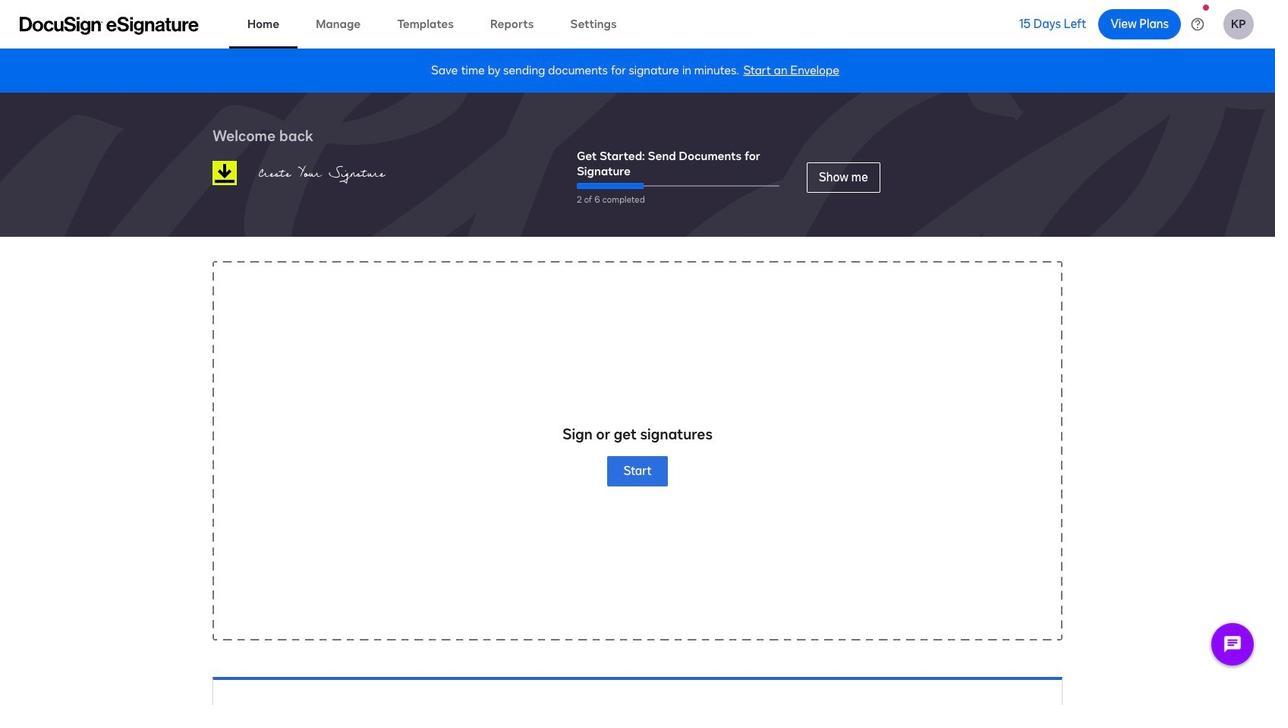 Task type: describe. For each thing, give the bounding box(es) containing it.
docusignlogo image
[[213, 161, 237, 185]]



Task type: vqa. For each thing, say whether or not it's contained in the screenshot.
DocuSignLogo
yes



Task type: locate. For each thing, give the bounding box(es) containing it.
docusign esignature image
[[20, 16, 199, 35]]



